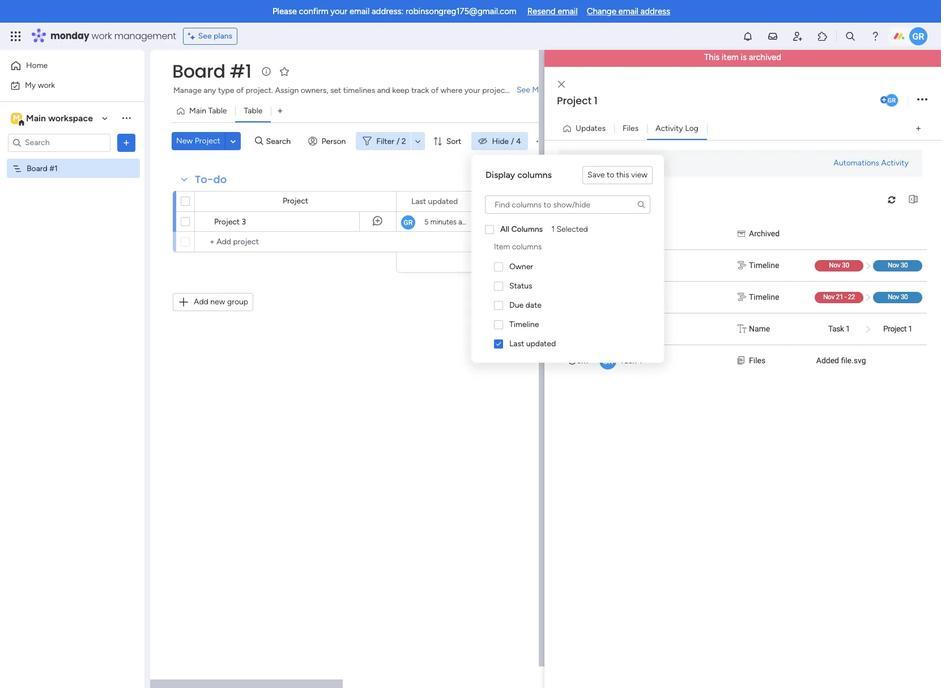 Task type: vqa. For each thing, say whether or not it's contained in the screenshot.
the topmost Members
no



Task type: locate. For each thing, give the bounding box(es) containing it.
workspace
[[48, 113, 93, 123]]

last updated
[[412, 196, 458, 206], [510, 339, 556, 349]]

1 horizontal spatial activity
[[882, 158, 909, 168]]

0 horizontal spatial filter
[[377, 136, 395, 146]]

1 horizontal spatial person button
[[613, 191, 663, 209]]

0 vertical spatial #1
[[230, 58, 252, 84]]

1 vertical spatial filter
[[564, 194, 582, 204]]

1 vertical spatial work
[[38, 80, 55, 90]]

dapulse timeline column image down dapulse archive o image
[[738, 260, 747, 272]]

options image
[[918, 92, 928, 108], [121, 137, 132, 148]]

1 horizontal spatial work
[[92, 29, 112, 43]]

0 horizontal spatial last updated
[[412, 196, 458, 206]]

3 email from the left
[[619, 6, 639, 16]]

columns down menu icon
[[518, 170, 552, 180]]

0 horizontal spatial your
[[331, 6, 348, 16]]

please
[[273, 6, 297, 16]]

list box containing 2m
[[559, 218, 928, 376]]

0 vertical spatial filter
[[377, 136, 395, 146]]

email right change on the right top of the page
[[619, 6, 639, 16]]

resend
[[528, 6, 556, 16]]

main for main workspace
[[26, 113, 46, 123]]

activity
[[656, 124, 684, 133], [882, 158, 909, 168]]

1 horizontal spatial email
[[558, 6, 578, 16]]

stands.
[[510, 86, 535, 95]]

1
[[595, 93, 598, 107], [552, 225, 555, 234], [846, 324, 851, 333], [909, 324, 913, 333], [639, 356, 643, 365]]

last updated up 5
[[412, 196, 458, 206]]

Search field
[[263, 133, 297, 149]]

dapulse drag 2 image
[[547, 357, 550, 369]]

last
[[412, 196, 426, 206], [510, 339, 525, 349]]

dapulse timeline column image
[[738, 260, 747, 272], [738, 291, 747, 303]]

1 dapulse timeline column image from the top
[[738, 260, 747, 272]]

work
[[92, 29, 112, 43], [38, 80, 55, 90]]

files right the updates
[[623, 124, 639, 133]]

1 horizontal spatial log
[[686, 124, 699, 133]]

dapulse timeline column image for nov 30
[[738, 260, 747, 272]]

log
[[686, 124, 699, 133], [583, 194, 597, 204]]

due
[[510, 301, 524, 310]]

0 horizontal spatial /
[[397, 136, 400, 146]]

1 horizontal spatial task 1
[[829, 324, 851, 333]]

last inside field
[[412, 196, 426, 206]]

columns for item columns
[[512, 242, 542, 252]]

filter left '2'
[[377, 136, 395, 146]]

table button
[[236, 102, 271, 120]]

1 horizontal spatial greg robinson image
[[910, 27, 928, 45]]

timeline up name
[[750, 293, 780, 302]]

/ left 4 on the right of page
[[511, 136, 515, 146]]

0 horizontal spatial project 1
[[557, 93, 598, 107]]

timeline down archived
[[750, 261, 780, 270]]

log for filter log
[[583, 194, 597, 204]]

+ Add project text field
[[201, 235, 319, 249]]

30 for nov 30
[[901, 261, 909, 269]]

email left the address:
[[350, 6, 370, 16]]

0 vertical spatial columns
[[518, 170, 552, 180]]

add to favorites image
[[279, 65, 290, 77]]

1 vertical spatial board #1
[[27, 164, 58, 173]]

email right 'resend'
[[558, 6, 578, 16]]

see left more at the top right of the page
[[517, 85, 531, 95]]

updates button
[[559, 120, 615, 138]]

inbox image
[[768, 31, 779, 42]]

activities
[[595, 158, 627, 168]]

timeline for nov 30
[[750, 261, 780, 270]]

Project 1 field
[[555, 93, 879, 108]]

files
[[623, 124, 639, 133], [750, 356, 766, 365]]

0 vertical spatial see
[[198, 31, 212, 41]]

project inside field
[[557, 93, 592, 107]]

1 email from the left
[[350, 6, 370, 16]]

status
[[510, 281, 533, 291]]

board up any
[[172, 58, 226, 84]]

task 1 down nov 21 - 22
[[829, 324, 851, 333]]

0 horizontal spatial task
[[620, 356, 637, 365]]

filter log button
[[559, 191, 611, 209]]

1 horizontal spatial your
[[465, 86, 481, 95]]

do
[[213, 172, 227, 187]]

of
[[236, 86, 244, 95], [431, 86, 439, 95]]

To-do field
[[192, 172, 230, 187]]

0 vertical spatial person
[[322, 136, 346, 146]]

1 vertical spatial dapulse timeline column image
[[738, 291, 747, 303]]

work for my
[[38, 80, 55, 90]]

-
[[845, 293, 847, 301]]

0 vertical spatial updated
[[428, 196, 458, 206]]

1 horizontal spatial filter
[[564, 194, 582, 204]]

1 vertical spatial #1
[[49, 164, 58, 173]]

30
[[843, 261, 850, 269], [901, 261, 909, 269], [901, 293, 909, 301]]

owners,
[[301, 86, 329, 95]]

change email address link
[[587, 6, 671, 16]]

1 horizontal spatial board
[[172, 58, 226, 84]]

automations
[[834, 158, 880, 168]]

updates
[[576, 124, 606, 133]]

0 horizontal spatial #1
[[49, 164, 58, 173]]

email for resend email
[[558, 6, 578, 16]]

new project
[[176, 136, 220, 146]]

project 1 inside list box
[[884, 324, 913, 333]]

email
[[350, 6, 370, 16], [558, 6, 578, 16], [619, 6, 639, 16]]

0 vertical spatial board
[[172, 58, 226, 84]]

options image up add view image
[[918, 92, 928, 108]]

1 of from the left
[[236, 86, 244, 95]]

archived
[[750, 229, 780, 238]]

project inside list box
[[884, 324, 907, 333]]

activity up refresh image
[[882, 158, 909, 168]]

/ for 2
[[397, 136, 400, 146]]

#1 up type
[[230, 58, 252, 84]]

set
[[330, 86, 342, 95]]

1 horizontal spatial /
[[511, 136, 515, 146]]

dapulse timeline column image up the dapulse text column icon
[[738, 291, 747, 303]]

dapulse text column image
[[738, 323, 747, 335]]

0 horizontal spatial activity
[[656, 124, 684, 133]]

1 vertical spatial columns
[[512, 242, 542, 252]]

project 1
[[557, 93, 598, 107], [884, 324, 913, 333]]

1 horizontal spatial project 1
[[884, 324, 913, 333]]

v2 file column image
[[738, 355, 745, 367]]

option
[[0, 158, 145, 160]]

1 horizontal spatial last updated
[[510, 339, 556, 349]]

1 vertical spatial your
[[465, 86, 481, 95]]

/
[[397, 136, 400, 146], [511, 136, 515, 146]]

columns down columns
[[512, 242, 542, 252]]

project
[[557, 93, 592, 107], [195, 136, 220, 146], [283, 196, 308, 206], [214, 217, 240, 227], [884, 324, 907, 333]]

of right type
[[236, 86, 244, 95]]

1 vertical spatial activity
[[882, 158, 909, 168]]

0 horizontal spatial main
[[26, 113, 46, 123]]

1 horizontal spatial table
[[244, 106, 263, 116]]

0 horizontal spatial board
[[27, 164, 47, 173]]

archived
[[749, 52, 782, 62]]

0 vertical spatial log
[[686, 124, 699, 133]]

manage
[[174, 86, 202, 95]]

nov 30 for nov 21 - 22
[[888, 293, 909, 301]]

1 vertical spatial task
[[620, 356, 637, 365]]

0 horizontal spatial log
[[583, 194, 597, 204]]

activity log
[[656, 124, 699, 133]]

updated inside last updated field
[[428, 196, 458, 206]]

arrow down image
[[411, 134, 425, 148]]

1 selected
[[552, 225, 588, 234]]

home button
[[7, 57, 122, 75]]

work right monday
[[92, 29, 112, 43]]

see inside "link"
[[517, 85, 531, 95]]

main inside "main table" button
[[189, 106, 206, 116]]

0 vertical spatial last updated
[[412, 196, 458, 206]]

last up 5
[[412, 196, 426, 206]]

main inside workspace selection element
[[26, 113, 46, 123]]

activity right files button
[[656, 124, 684, 133]]

2 dapulse timeline column image from the top
[[738, 291, 747, 303]]

resend email
[[528, 6, 578, 16]]

work for monday
[[92, 29, 112, 43]]

0 horizontal spatial board #1
[[27, 164, 58, 173]]

ago
[[459, 218, 471, 226]]

new
[[210, 297, 225, 307]]

task right 8m
[[620, 356, 637, 365]]

main for main table
[[189, 106, 206, 116]]

0 horizontal spatial see
[[198, 31, 212, 41]]

export to excel image
[[905, 195, 923, 204]]

0 horizontal spatial files
[[623, 124, 639, 133]]

save to this view button
[[583, 166, 653, 184]]

8m
[[577, 356, 589, 365]]

main
[[189, 106, 206, 116], [26, 113, 46, 123]]

see plans button
[[183, 28, 238, 45]]

of right track
[[431, 86, 439, 95]]

your right where
[[465, 86, 481, 95]]

task down nov 21 - 22
[[829, 324, 845, 333]]

0 horizontal spatial table
[[208, 106, 227, 116]]

person down "set"
[[322, 136, 346, 146]]

0 horizontal spatial work
[[38, 80, 55, 90]]

1 vertical spatial project 1
[[884, 324, 913, 333]]

manage any type of project. assign owners, set timelines and keep track of where your project stands.
[[174, 86, 535, 95]]

filter up selected
[[564, 194, 582, 204]]

2 horizontal spatial email
[[619, 6, 639, 16]]

1 / from the left
[[397, 136, 400, 146]]

0 vertical spatial files
[[623, 124, 639, 133]]

timeline
[[750, 261, 780, 270], [750, 293, 780, 302], [510, 320, 539, 329]]

more
[[533, 85, 551, 95]]

1 vertical spatial timeline
[[750, 293, 780, 302]]

save
[[588, 170, 605, 180]]

add view image
[[278, 107, 283, 115]]

files right v2 file column icon
[[750, 356, 766, 365]]

1 vertical spatial see
[[517, 85, 531, 95]]

v2 search image
[[255, 135, 263, 148]]

item columns
[[494, 242, 542, 252]]

see more link
[[516, 84, 552, 96]]

work right my
[[38, 80, 55, 90]]

1 vertical spatial log
[[583, 194, 597, 204]]

change email address
[[587, 6, 671, 16]]

options image down workspace options image
[[121, 137, 132, 148]]

timelines
[[343, 86, 375, 95]]

1 vertical spatial greg robinson image
[[885, 93, 900, 107]]

table down project.
[[244, 106, 263, 116]]

0 vertical spatial your
[[331, 6, 348, 16]]

person button down view in the top right of the page
[[613, 191, 663, 209]]

0 vertical spatial dapulse timeline column image
[[738, 260, 747, 272]]

updated up dapulse drag 2 image
[[527, 339, 556, 349]]

management
[[114, 29, 176, 43]]

log down project 1 field
[[686, 124, 699, 133]]

1 horizontal spatial last
[[510, 339, 525, 349]]

person down view in the top right of the page
[[631, 195, 656, 204]]

0 vertical spatial board #1
[[172, 58, 252, 84]]

1 horizontal spatial files
[[750, 356, 766, 365]]

0 horizontal spatial updated
[[428, 196, 458, 206]]

dapulse addbtn image
[[881, 96, 888, 103]]

30 for nov 21 - 22
[[901, 293, 909, 301]]

Find columns to show/hide search field
[[485, 196, 651, 214]]

show board description image
[[260, 66, 273, 77]]

my work
[[25, 80, 55, 90]]

0 horizontal spatial task 1
[[620, 356, 643, 365]]

my
[[25, 80, 36, 90]]

0 horizontal spatial email
[[350, 6, 370, 16]]

your
[[331, 6, 348, 16], [465, 86, 481, 95]]

automations activity
[[834, 158, 909, 168]]

2 table from the left
[[244, 106, 263, 116]]

0 vertical spatial work
[[92, 29, 112, 43]]

updated up the minutes
[[428, 196, 458, 206]]

0 horizontal spatial person button
[[304, 132, 353, 150]]

your right confirm
[[331, 6, 348, 16]]

see inside button
[[198, 31, 212, 41]]

m
[[13, 113, 20, 123]]

list box
[[559, 218, 928, 376]]

last updated up dapulse drag 2 image
[[510, 339, 556, 349]]

1 vertical spatial last updated
[[510, 339, 556, 349]]

person button right the search field
[[304, 132, 353, 150]]

1 vertical spatial last
[[510, 339, 525, 349]]

see left plans
[[198, 31, 212, 41]]

table down any
[[208, 106, 227, 116]]

project inside button
[[195, 136, 220, 146]]

None search field
[[481, 187, 655, 214]]

filter inside button
[[564, 194, 582, 204]]

see
[[198, 31, 212, 41], [517, 85, 531, 95]]

1 horizontal spatial of
[[431, 86, 439, 95]]

board #1 down search in workspace field
[[27, 164, 58, 173]]

add
[[194, 297, 209, 307]]

1 horizontal spatial main
[[189, 106, 206, 116]]

1 vertical spatial files
[[750, 356, 766, 365]]

1 vertical spatial person
[[631, 195, 656, 204]]

1 horizontal spatial board #1
[[172, 58, 252, 84]]

log down save
[[583, 194, 597, 204]]

0 horizontal spatial of
[[236, 86, 244, 95]]

0 horizontal spatial last
[[412, 196, 426, 206]]

work inside button
[[38, 80, 55, 90]]

3
[[242, 217, 246, 227]]

view
[[632, 170, 648, 180]]

table
[[208, 106, 227, 116], [244, 106, 263, 116]]

main down manage
[[189, 106, 206, 116]]

0 vertical spatial last
[[412, 196, 426, 206]]

task 1 right 8m
[[620, 356, 643, 365]]

this
[[617, 170, 630, 180]]

timeline down due date
[[510, 320, 539, 329]]

add view image
[[917, 124, 921, 133]]

2 email from the left
[[558, 6, 578, 16]]

main right workspace image
[[26, 113, 46, 123]]

board #1 up any
[[172, 58, 252, 84]]

0 vertical spatial task
[[829, 324, 845, 333]]

greg robinson image
[[910, 27, 928, 45], [885, 93, 900, 107]]

1 horizontal spatial see
[[517, 85, 531, 95]]

/ left '2'
[[397, 136, 400, 146]]

1 vertical spatial board
[[27, 164, 47, 173]]

board down search in workspace field
[[27, 164, 47, 173]]

#1 down search in workspace field
[[49, 164, 58, 173]]

1 horizontal spatial options image
[[918, 92, 928, 108]]

0 horizontal spatial person
[[322, 136, 346, 146]]

last down due
[[510, 339, 525, 349]]

0 vertical spatial timeline
[[750, 261, 780, 270]]

0 vertical spatial project 1
[[557, 93, 598, 107]]

1 vertical spatial options image
[[121, 137, 132, 148]]

0 horizontal spatial options image
[[121, 137, 132, 148]]

item
[[494, 242, 510, 252]]

0 vertical spatial greg robinson image
[[910, 27, 928, 45]]

1 horizontal spatial updated
[[527, 339, 556, 349]]

2 / from the left
[[511, 136, 515, 146]]

21
[[837, 293, 844, 301]]

1 vertical spatial person button
[[613, 191, 663, 209]]

this item is archived
[[705, 52, 782, 62]]



Task type: describe. For each thing, give the bounding box(es) containing it.
name
[[750, 324, 771, 333]]

monday
[[50, 29, 89, 43]]

apps image
[[818, 31, 829, 42]]

project.
[[246, 86, 273, 95]]

1 horizontal spatial #1
[[230, 58, 252, 84]]

0 vertical spatial person button
[[304, 132, 353, 150]]

0 vertical spatial options image
[[918, 92, 928, 108]]

see for see more
[[517, 85, 531, 95]]

to
[[607, 170, 615, 180]]

workspace image
[[11, 112, 22, 124]]

track
[[412, 86, 429, 95]]

minutes
[[431, 218, 457, 226]]

#1 inside 'board #1' list box
[[49, 164, 58, 173]]

project
[[483, 86, 508, 95]]

keep
[[393, 86, 410, 95]]

assign
[[275, 86, 299, 95]]

columns for display columns
[[518, 170, 552, 180]]

board #1 list box
[[0, 156, 145, 331]]

files inside list box
[[750, 356, 766, 365]]

1 vertical spatial updated
[[527, 339, 556, 349]]

confirm
[[299, 6, 329, 16]]

item
[[722, 52, 739, 62]]

home
[[26, 61, 48, 70]]

0 vertical spatial activity
[[656, 124, 684, 133]]

automations activity button
[[830, 154, 914, 172]]

notifications image
[[743, 31, 754, 42]]

last updated inside field
[[412, 196, 458, 206]]

sort
[[447, 136, 462, 146]]

new project button
[[172, 132, 225, 150]]

2 of from the left
[[431, 86, 439, 95]]

angle down image
[[231, 137, 236, 145]]

email for change email address
[[619, 6, 639, 16]]

invite members image
[[793, 31, 804, 42]]

help image
[[870, 31, 882, 42]]

1 horizontal spatial task
[[829, 324, 845, 333]]

add new group
[[194, 297, 248, 307]]

new
[[176, 136, 193, 146]]

Board #1 field
[[170, 58, 254, 84]]

menu image
[[535, 136, 546, 147]]

file.svg
[[842, 356, 867, 365]]

search image
[[637, 200, 646, 209]]

display columns
[[486, 170, 552, 180]]

project 3
[[214, 217, 246, 227]]

group
[[227, 297, 248, 307]]

log for activity log
[[686, 124, 699, 133]]

main table button
[[172, 102, 236, 120]]

2m
[[577, 229, 589, 238]]

1 table from the left
[[208, 106, 227, 116]]

where
[[441, 86, 463, 95]]

1 vertical spatial task 1
[[620, 356, 643, 365]]

owner
[[510, 262, 534, 272]]

board #1 inside list box
[[27, 164, 58, 173]]

see plans
[[198, 31, 233, 41]]

change
[[587, 6, 617, 16]]

display
[[486, 170, 516, 180]]

files inside button
[[623, 124, 639, 133]]

see for see plans
[[198, 31, 212, 41]]

2 vertical spatial timeline
[[510, 320, 539, 329]]

select product image
[[10, 31, 22, 42]]

save to this view
[[588, 170, 648, 180]]

added file.svg
[[817, 356, 867, 365]]

board inside 'board #1' list box
[[27, 164, 47, 173]]

22
[[849, 293, 856, 301]]

main workspace
[[26, 113, 93, 123]]

filter for filter / 2
[[377, 136, 395, 146]]

robinsongreg175@gmail.com
[[406, 6, 517, 16]]

files button
[[615, 120, 648, 138]]

0 vertical spatial task 1
[[829, 324, 851, 333]]

this
[[705, 52, 720, 62]]

4
[[516, 136, 521, 146]]

other activities
[[573, 158, 627, 168]]

refresh image
[[883, 195, 902, 204]]

0 horizontal spatial greg robinson image
[[885, 93, 900, 107]]

search everything image
[[845, 31, 857, 42]]

and
[[377, 86, 391, 95]]

see more
[[517, 85, 551, 95]]

Search in workspace field
[[24, 136, 95, 149]]

1 inside field
[[595, 93, 598, 107]]

date
[[526, 301, 542, 310]]

close image
[[558, 81, 565, 89]]

/ for 4
[[511, 136, 515, 146]]

hide
[[492, 136, 509, 146]]

other
[[573, 158, 593, 168]]

timeline for nov 21 - 22
[[750, 293, 780, 302]]

activity log button
[[648, 120, 708, 138]]

any
[[204, 86, 216, 95]]

type
[[218, 86, 234, 95]]

hide / 4
[[492, 136, 521, 146]]

my work button
[[7, 76, 122, 94]]

nov 30 for nov 30
[[888, 261, 909, 269]]

Last updated field
[[409, 195, 461, 208]]

all columns
[[501, 225, 543, 234]]

added
[[817, 356, 840, 365]]

filter log
[[564, 194, 597, 204]]

due date
[[510, 301, 542, 310]]

monday work management
[[50, 29, 176, 43]]

dapulse archive o image
[[738, 229, 746, 239]]

workspace selection element
[[11, 111, 95, 126]]

nov 21 - 22
[[824, 293, 856, 301]]

columns
[[512, 225, 543, 234]]

plans
[[214, 31, 233, 41]]

filter for filter log
[[564, 194, 582, 204]]

to-
[[195, 172, 213, 187]]

dapulse timeline column image for nov 21 - 22
[[738, 291, 747, 303]]

2
[[402, 136, 406, 146]]

is
[[741, 52, 747, 62]]

5
[[425, 218, 429, 226]]

5 minutes ago
[[425, 218, 471, 226]]

1 horizontal spatial person
[[631, 195, 656, 204]]

workspace options image
[[121, 112, 132, 124]]

all
[[501, 225, 510, 234]]

address
[[641, 6, 671, 16]]

resend email link
[[528, 6, 578, 16]]

project 1 inside project 1 field
[[557, 93, 598, 107]]

address:
[[372, 6, 404, 16]]

add new group button
[[173, 293, 253, 311]]



